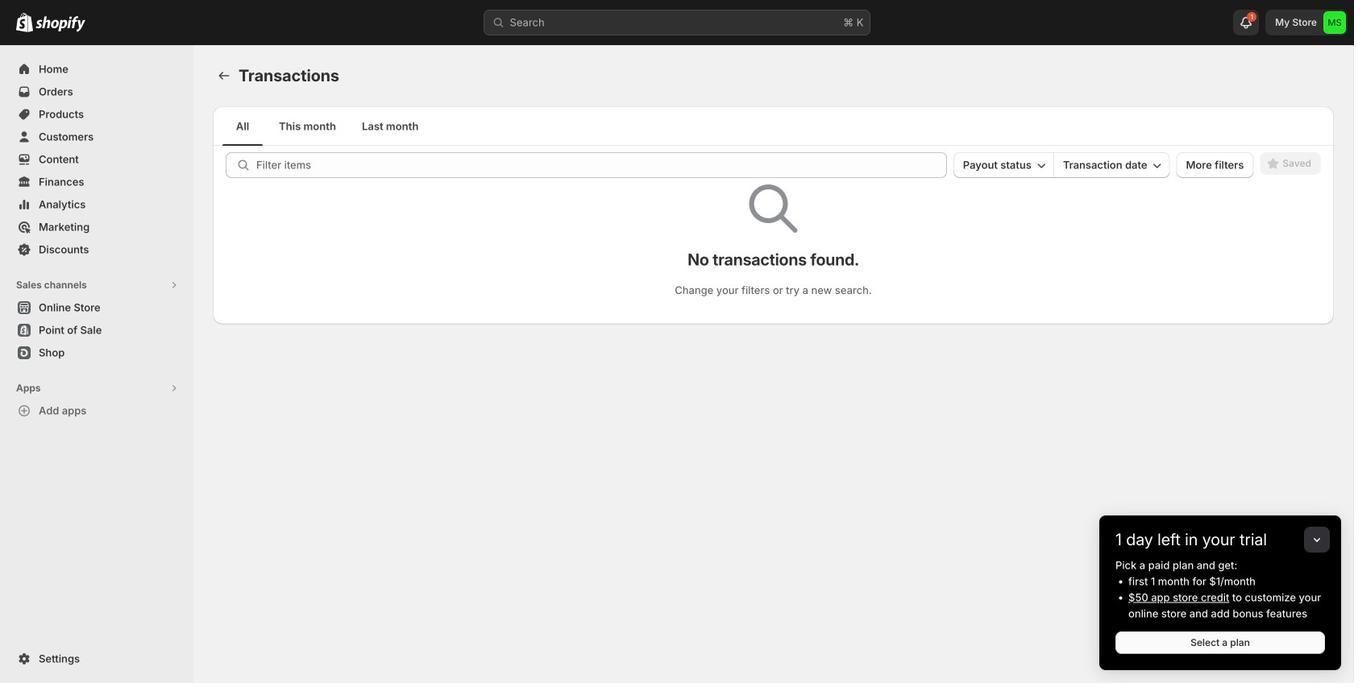 Task type: locate. For each thing, give the bounding box(es) containing it.
tab list
[[219, 106, 1328, 146]]



Task type: describe. For each thing, give the bounding box(es) containing it.
shopify image
[[35, 16, 85, 32]]

shopify image
[[16, 13, 33, 32]]

Filter items text field
[[256, 152, 947, 178]]

empty search results image
[[749, 185, 798, 233]]

my store image
[[1324, 11, 1346, 34]]



Task type: vqa. For each thing, say whether or not it's contained in the screenshot.
the My Store image
yes



